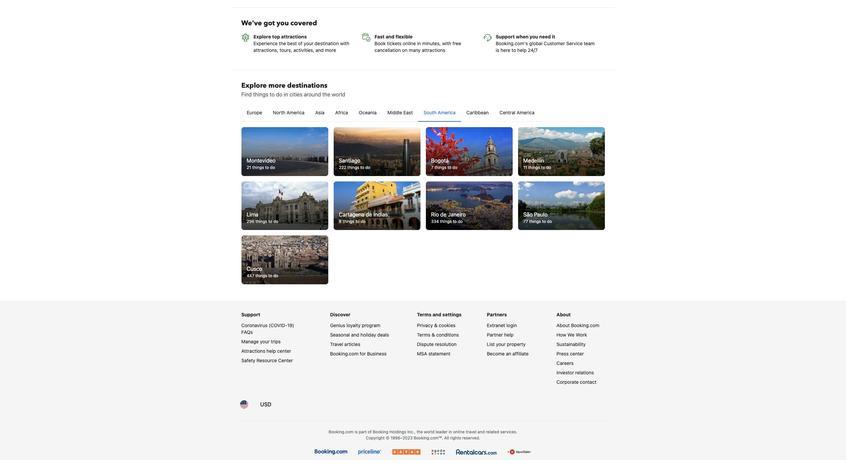 Task type: locate. For each thing, give the bounding box(es) containing it.
1 horizontal spatial of
[[368, 430, 372, 435]]

terms for terms and settings
[[417, 312, 432, 318]]

explore more destinations find things to do in cities around the world
[[241, 81, 345, 98]]

0 vertical spatial terms
[[417, 312, 432, 318]]

your for manage your trips
[[260, 339, 270, 345]]

become an affiliate
[[487, 351, 529, 357]]

booking.com left the part at the bottom
[[329, 430, 354, 435]]

0 vertical spatial support
[[496, 34, 515, 40]]

0 vertical spatial in
[[417, 41, 421, 46]]

cookies
[[439, 323, 456, 329]]

to inside cusco 447 things to do
[[268, 274, 272, 279]]

1 horizontal spatial the
[[322, 92, 330, 98]]

kayak image
[[392, 450, 421, 455], [392, 450, 421, 455]]

booking.com for business
[[330, 351, 387, 357]]

do inside bogotá 7 things to do
[[453, 165, 458, 170]]

america right south
[[438, 110, 456, 116]]

cancellation
[[375, 47, 401, 53]]

do inside santiago 222 things to do
[[365, 165, 370, 170]]

more down destination
[[325, 47, 336, 53]]

many
[[409, 47, 421, 53]]

1 america from the left
[[287, 110, 305, 116]]

things right find
[[253, 92, 268, 98]]

0 vertical spatial the
[[279, 41, 286, 46]]

terms
[[417, 312, 432, 318], [417, 332, 430, 338]]

america
[[287, 110, 305, 116], [438, 110, 456, 116], [517, 110, 535, 116]]

in
[[417, 41, 421, 46], [284, 92, 288, 98], [449, 430, 452, 435]]

north america
[[273, 110, 305, 116]]

0 vertical spatial attractions
[[281, 34, 307, 40]]

the inside explore more destinations find things to do in cities around the world
[[322, 92, 330, 98]]

2 vertical spatial in
[[449, 430, 452, 435]]

1 horizontal spatial attractions
[[422, 47, 445, 53]]

de inside cartagena de indias 8 things to do
[[366, 212, 372, 218]]

manage
[[241, 339, 259, 345]]

24/7
[[528, 47, 538, 53]]

0 horizontal spatial is
[[355, 430, 358, 435]]

south america
[[424, 110, 456, 116]]

explore top attractions experience the best of your destination with attractions, tours, activities, and more
[[254, 34, 349, 53]]

2 with from the left
[[442, 41, 451, 46]]

your up "activities,"
[[304, 41, 313, 46]]

things down paulo
[[529, 219, 541, 224]]

your for list your property
[[496, 342, 506, 348]]

is
[[496, 47, 499, 53], [355, 430, 358, 435]]

to right 447
[[268, 274, 272, 279]]

2 horizontal spatial help
[[517, 47, 527, 53]]

with inside explore top attractions experience the best of your destination with attractions, tours, activities, and more
[[340, 41, 349, 46]]

77
[[523, 219, 528, 224]]

do right 11
[[546, 165, 551, 170]]

do down "montevideo"
[[270, 165, 275, 170]]

do down cartagena
[[361, 219, 366, 224]]

attractions,
[[254, 47, 278, 53]]

to inside bogotá 7 things to do
[[448, 165, 451, 170]]

0 vertical spatial help
[[517, 47, 527, 53]]

1 horizontal spatial america
[[438, 110, 456, 116]]

investor relations
[[557, 370, 594, 376]]

de left indias
[[366, 212, 372, 218]]

center up center
[[277, 349, 291, 354]]

your up "attractions help center" link
[[260, 339, 270, 345]]

1 vertical spatial &
[[432, 332, 435, 338]]

explore inside explore more destinations find things to do in cities around the world
[[241, 81, 267, 90]]

booking.com inside booking.com is part of booking holdings inc., the world leader in online travel and related services. copyright © 1996–2023 booking.com™. all rights reserved.
[[329, 430, 354, 435]]

0 horizontal spatial help
[[267, 349, 276, 354]]

terms and settings
[[417, 312, 462, 318]]

2 vertical spatial the
[[417, 430, 423, 435]]

destination
[[315, 41, 339, 46]]

attractions down minutes,
[[422, 47, 445, 53]]

in up many
[[417, 41, 421, 46]]

1 vertical spatial online
[[453, 430, 465, 435]]

do inside medellín 11 things to do
[[546, 165, 551, 170]]

agoda image
[[432, 450, 445, 455], [432, 450, 445, 455]]

your inside explore top attractions experience the best of your destination with attractions, tours, activities, and more
[[304, 41, 313, 46]]

santiago 222 things to do
[[339, 158, 370, 170]]

0 horizontal spatial with
[[340, 41, 349, 46]]

& for terms
[[432, 332, 435, 338]]

cartagena
[[339, 212, 364, 218]]

world inside booking.com is part of booking holdings inc., the world leader in online travel and related services. copyright © 1996–2023 booking.com™. all rights reserved.
[[424, 430, 435, 435]]

to down booking.com's
[[512, 47, 516, 53]]

montevideo 21 things to do
[[247, 158, 276, 170]]

america for south america
[[438, 110, 456, 116]]

cusco image
[[241, 236, 328, 285]]

is inside support when you need it booking.com's global customer service team is here to help 24/7
[[496, 47, 499, 53]]

1 vertical spatial explore
[[241, 81, 267, 90]]

more inside explore top attractions experience the best of your destination with attractions, tours, activities, and more
[[325, 47, 336, 53]]

1 vertical spatial of
[[368, 430, 372, 435]]

19)
[[287, 323, 294, 329]]

terms for terms & conditions
[[417, 332, 430, 338]]

things inside santiago 222 things to do
[[347, 165, 359, 170]]

booking.com is part of booking holdings inc., the world leader in online travel and related services. copyright © 1996–2023 booking.com™. all rights reserved.
[[329, 430, 518, 441]]

1 vertical spatial you
[[530, 34, 538, 40]]

america for central america
[[517, 110, 535, 116]]

with left free
[[442, 41, 451, 46]]

things inside explore more destinations find things to do in cities around the world
[[253, 92, 268, 98]]

in inside fast and flexible book tickets online in minutes, with free cancellation on many attractions
[[417, 41, 421, 46]]

to down santiago
[[360, 165, 364, 170]]

0 horizontal spatial you
[[277, 19, 289, 28]]

& down privacy & cookies link
[[432, 332, 435, 338]]

your
[[304, 41, 313, 46], [260, 339, 270, 345], [496, 342, 506, 348]]

222
[[339, 165, 346, 170]]

america inside south america "button"
[[438, 110, 456, 116]]

center
[[277, 349, 291, 354], [570, 351, 584, 357]]

north america button
[[268, 104, 310, 122]]

2 about from the top
[[557, 323, 570, 329]]

1 vertical spatial world
[[424, 430, 435, 435]]

and down the genius loyalty program
[[351, 332, 359, 338]]

1 vertical spatial is
[[355, 430, 358, 435]]

destinations
[[287, 81, 327, 90]]

0 vertical spatial explore
[[254, 34, 271, 40]]

america inside central america button
[[517, 110, 535, 116]]

0 vertical spatial is
[[496, 47, 499, 53]]

do right 447
[[273, 274, 278, 279]]

to down paulo
[[542, 219, 546, 224]]

world inside explore more destinations find things to do in cities around the world
[[332, 92, 345, 98]]

america right central
[[517, 110, 535, 116]]

you inside support when you need it booking.com's global customer service team is here to help 24/7
[[530, 34, 538, 40]]

1 vertical spatial attractions
[[422, 47, 445, 53]]

1 terms from the top
[[417, 312, 432, 318]]

safety
[[241, 358, 255, 364]]

2 horizontal spatial the
[[417, 430, 423, 435]]

do down paulo
[[547, 219, 552, 224]]

de right rio at the top right of the page
[[440, 212, 447, 218]]

1 de from the left
[[366, 212, 372, 218]]

0 horizontal spatial online
[[403, 41, 416, 46]]

to down the medellín
[[541, 165, 545, 170]]

in left cities
[[284, 92, 288, 98]]

things inside cusco 447 things to do
[[255, 274, 267, 279]]

to down the janeiro
[[453, 219, 457, 224]]

things down cartagena
[[343, 219, 355, 224]]

you up global
[[530, 34, 538, 40]]

to down bogotá on the top right of the page
[[448, 165, 451, 170]]

booking.com image
[[315, 450, 347, 455], [315, 450, 347, 455]]

you right got
[[277, 19, 289, 28]]

usd
[[260, 402, 271, 408]]

1 horizontal spatial online
[[453, 430, 465, 435]]

0 vertical spatial world
[[332, 92, 345, 98]]

do inside "lima 296 things to do"
[[273, 219, 278, 224]]

how
[[557, 332, 566, 338]]

santiago image
[[334, 127, 420, 176]]

2 america from the left
[[438, 110, 456, 116]]

to down "montevideo"
[[265, 165, 269, 170]]

things down bogotá on the top right of the page
[[435, 165, 447, 170]]

to right 296
[[268, 219, 272, 224]]

2 horizontal spatial america
[[517, 110, 535, 116]]

attractions inside fast and flexible book tickets online in minutes, with free cancellation on many attractions
[[422, 47, 445, 53]]

0 horizontal spatial attractions
[[281, 34, 307, 40]]

online up the on
[[403, 41, 416, 46]]

program
[[362, 323, 380, 329]]

bogotá image
[[426, 127, 513, 176]]

2 vertical spatial booking.com
[[329, 430, 354, 435]]

flexible
[[396, 34, 413, 40]]

manage your trips
[[241, 339, 281, 345]]

1 horizontal spatial you
[[530, 34, 538, 40]]

0 horizontal spatial more
[[268, 81, 286, 90]]

things inside montevideo 21 things to do
[[252, 165, 264, 170]]

conditions
[[436, 332, 459, 338]]

2 de from the left
[[440, 212, 447, 218]]

and right travel
[[478, 430, 485, 435]]

1996–2023
[[391, 436, 413, 441]]

world up booking.com™.
[[424, 430, 435, 435]]

0 vertical spatial booking.com
[[571, 323, 599, 329]]

of up "activities,"
[[298, 41, 303, 46]]

0 horizontal spatial de
[[366, 212, 372, 218]]

best
[[287, 41, 297, 46]]

central
[[500, 110, 516, 116]]

things inside "lima 296 things to do"
[[256, 219, 267, 224]]

with right destination
[[340, 41, 349, 46]]

terms down privacy
[[417, 332, 430, 338]]

world up africa
[[332, 92, 345, 98]]

tours,
[[280, 47, 292, 53]]

0 horizontal spatial america
[[287, 110, 305, 116]]

things right 296
[[256, 219, 267, 224]]

manage your trips link
[[241, 339, 281, 345]]

and down destination
[[316, 47, 324, 53]]

support inside support when you need it booking.com's global customer service team is here to help 24/7
[[496, 34, 515, 40]]

of inside booking.com is part of booking holdings inc., the world leader in online travel and related services. copyright © 1996–2023 booking.com™. all rights reserved.
[[368, 430, 372, 435]]

booking.com down travel articles
[[330, 351, 359, 357]]

11
[[523, 165, 527, 170]]

do right 296
[[273, 219, 278, 224]]

1 horizontal spatial de
[[440, 212, 447, 218]]

and inside fast and flexible book tickets online in minutes, with free cancellation on many attractions
[[386, 34, 394, 40]]

msa
[[417, 351, 427, 357]]

explore
[[254, 34, 271, 40], [241, 81, 267, 90]]

do
[[276, 92, 282, 98], [270, 165, 275, 170], [365, 165, 370, 170], [453, 165, 458, 170], [546, 165, 551, 170], [273, 219, 278, 224], [361, 219, 366, 224], [458, 219, 463, 224], [547, 219, 552, 224], [273, 274, 278, 279]]

middle east button
[[382, 104, 418, 122]]

do left cities
[[276, 92, 282, 98]]

the right around
[[322, 92, 330, 98]]

do down the janeiro
[[458, 219, 463, 224]]

2 vertical spatial help
[[267, 349, 276, 354]]

and up tickets
[[386, 34, 394, 40]]

0 vertical spatial about
[[557, 312, 571, 318]]

genius loyalty program
[[330, 323, 380, 329]]

things down santiago
[[347, 165, 359, 170]]

and for seasonal and holiday deals
[[351, 332, 359, 338]]

1 horizontal spatial with
[[442, 41, 451, 46]]

more up north
[[268, 81, 286, 90]]

about up how
[[557, 323, 570, 329]]

0 vertical spatial online
[[403, 41, 416, 46]]

1 horizontal spatial is
[[496, 47, 499, 53]]

1 horizontal spatial more
[[325, 47, 336, 53]]

holdings
[[389, 430, 406, 435]]

is left here
[[496, 47, 499, 53]]

1 horizontal spatial support
[[496, 34, 515, 40]]

america inside north america button
[[287, 110, 305, 116]]

2 horizontal spatial in
[[449, 430, 452, 435]]

privacy
[[417, 323, 433, 329]]

support up 'coronavirus'
[[241, 312, 260, 318]]

to down cartagena
[[356, 219, 360, 224]]

central america button
[[494, 104, 540, 122]]

são
[[523, 212, 533, 218]]

about up "about booking.com" link
[[557, 312, 571, 318]]

0 horizontal spatial in
[[284, 92, 288, 98]]

seasonal and holiday deals link
[[330, 332, 389, 338]]

to inside montevideo 21 things to do
[[265, 165, 269, 170]]

do right the 222
[[365, 165, 370, 170]]

center
[[278, 358, 293, 364]]

do inside rio de janeiro 334 things to do
[[458, 219, 463, 224]]

1 vertical spatial booking.com
[[330, 351, 359, 357]]

0 vertical spatial you
[[277, 19, 289, 28]]

your down partner help
[[496, 342, 506, 348]]

0 horizontal spatial the
[[279, 41, 286, 46]]

0 horizontal spatial world
[[332, 92, 345, 98]]

to inside santiago 222 things to do
[[360, 165, 364, 170]]

faqs
[[241, 330, 253, 335]]

1 vertical spatial help
[[504, 332, 514, 338]]

careers
[[557, 361, 574, 367]]

trips
[[271, 339, 281, 345]]

priceline.com image
[[358, 450, 382, 455], [358, 450, 382, 455]]

rentalcars image
[[456, 450, 497, 455], [456, 450, 497, 455]]

1 vertical spatial in
[[284, 92, 288, 98]]

attractions up best
[[281, 34, 307, 40]]

help left 24/7
[[517, 47, 527, 53]]

on
[[402, 47, 408, 53]]

middle east
[[388, 110, 413, 116]]

the right inc.,
[[417, 430, 423, 435]]

1 vertical spatial support
[[241, 312, 260, 318]]

& up terms & conditions link
[[434, 323, 438, 329]]

about for about
[[557, 312, 571, 318]]

help up safety resource center link
[[267, 349, 276, 354]]

list your property link
[[487, 342, 526, 348]]

do inside montevideo 21 things to do
[[270, 165, 275, 170]]

things right 334
[[440, 219, 452, 224]]

the up tours,
[[279, 41, 286, 46]]

opentable image
[[508, 450, 531, 455], [508, 450, 531, 455]]

terms up privacy
[[417, 312, 432, 318]]

america right north
[[287, 110, 305, 116]]

you for when
[[530, 34, 538, 40]]

customer
[[544, 41, 565, 46]]

são paulo image
[[518, 182, 605, 231]]

support up booking.com's
[[496, 34, 515, 40]]

3 america from the left
[[517, 110, 535, 116]]

things down "montevideo"
[[252, 165, 264, 170]]

1 vertical spatial terms
[[417, 332, 430, 338]]

things down the medellín
[[528, 165, 540, 170]]

online up rights
[[453, 430, 465, 435]]

resource
[[257, 358, 277, 364]]

you
[[277, 19, 289, 28], [530, 34, 538, 40]]

1 vertical spatial more
[[268, 81, 286, 90]]

296
[[247, 219, 254, 224]]

1 about from the top
[[557, 312, 571, 318]]

corporate contact link
[[557, 380, 597, 385]]

asia
[[315, 110, 325, 116]]

help up list your property link
[[504, 332, 514, 338]]

attractions help center link
[[241, 349, 291, 354]]

to up north
[[270, 92, 275, 98]]

0 horizontal spatial support
[[241, 312, 260, 318]]

booking.com up work
[[571, 323, 599, 329]]

tab list
[[241, 104, 605, 122]]

support for support
[[241, 312, 260, 318]]

and for terms and settings
[[433, 312, 441, 318]]

do right 7
[[453, 165, 458, 170]]

1 vertical spatial about
[[557, 323, 570, 329]]

2 terms from the top
[[417, 332, 430, 338]]

0 horizontal spatial your
[[260, 339, 270, 345]]

of right the part at the bottom
[[368, 430, 372, 435]]

about for about booking.com
[[557, 323, 570, 329]]

the inside explore top attractions experience the best of your destination with attractions, tours, activities, and more
[[279, 41, 286, 46]]

paulo
[[534, 212, 548, 218]]

in up all
[[449, 430, 452, 435]]

0 vertical spatial &
[[434, 323, 438, 329]]

explore inside explore top attractions experience the best of your destination with attractions, tours, activities, and more
[[254, 34, 271, 40]]

partner help
[[487, 332, 514, 338]]

list
[[487, 342, 495, 348]]

support
[[496, 34, 515, 40], [241, 312, 260, 318]]

1 vertical spatial the
[[322, 92, 330, 98]]

2 horizontal spatial your
[[496, 342, 506, 348]]

free
[[453, 41, 461, 46]]

de
[[366, 212, 372, 218], [440, 212, 447, 218]]

1 with from the left
[[340, 41, 349, 46]]

attractions help center
[[241, 349, 291, 354]]

explore up experience
[[254, 34, 271, 40]]

help
[[517, 47, 527, 53], [504, 332, 514, 338], [267, 349, 276, 354]]

1 horizontal spatial in
[[417, 41, 421, 46]]

minutes,
[[422, 41, 441, 46]]

1 horizontal spatial your
[[304, 41, 313, 46]]

usd button
[[256, 397, 276, 413]]

santiago
[[339, 158, 361, 164]]

sustainability
[[557, 342, 586, 348]]

0 horizontal spatial of
[[298, 41, 303, 46]]

things down the cusco
[[255, 274, 267, 279]]

explore up find
[[241, 81, 267, 90]]

in inside booking.com is part of booking holdings inc., the world leader in online travel and related services. copyright © 1996–2023 booking.com™. all rights reserved.
[[449, 430, 452, 435]]

things inside cartagena de indias 8 things to do
[[343, 219, 355, 224]]

0 vertical spatial more
[[325, 47, 336, 53]]

find
[[241, 92, 252, 98]]

is left the part at the bottom
[[355, 430, 358, 435]]

0 vertical spatial of
[[298, 41, 303, 46]]

center down sustainability
[[570, 351, 584, 357]]

1 horizontal spatial help
[[504, 332, 514, 338]]

de for rio
[[440, 212, 447, 218]]

and up privacy & cookies link
[[433, 312, 441, 318]]

attractions
[[281, 34, 307, 40], [422, 47, 445, 53]]

extranet
[[487, 323, 505, 329]]

and inside booking.com is part of booking holdings inc., the world leader in online travel and related services. copyright © 1996–2023 booking.com™. all rights reserved.
[[478, 430, 485, 435]]

1 horizontal spatial world
[[424, 430, 435, 435]]

rights
[[450, 436, 461, 441]]

america for north america
[[287, 110, 305, 116]]

privacy & cookies
[[417, 323, 456, 329]]

de inside rio de janeiro 334 things to do
[[440, 212, 447, 218]]



Task type: vqa. For each thing, say whether or not it's contained in the screenshot.


Task type: describe. For each thing, give the bounding box(es) containing it.
dispute
[[417, 342, 434, 348]]

safety resource center
[[241, 358, 293, 364]]

central america
[[500, 110, 535, 116]]

do inside cartagena de indias 8 things to do
[[361, 219, 366, 224]]

cities
[[290, 92, 302, 98]]

to inside cartagena de indias 8 things to do
[[356, 219, 360, 224]]

how we work
[[557, 332, 587, 338]]

book
[[375, 41, 386, 46]]

rio de janeiro image
[[426, 182, 513, 231]]

holiday
[[361, 332, 376, 338]]

europe button
[[241, 104, 268, 122]]

things inside bogotá 7 things to do
[[435, 165, 447, 170]]

we
[[568, 332, 575, 338]]

attractions inside explore top attractions experience the best of your destination with attractions, tours, activities, and more
[[281, 34, 307, 40]]

1 horizontal spatial center
[[570, 351, 584, 357]]

the inside booking.com is part of booking holdings inc., the world leader in online travel and related services. copyright © 1996–2023 booking.com™. all rights reserved.
[[417, 430, 423, 435]]

team
[[584, 41, 595, 46]]

explore for explore more destinations
[[241, 81, 267, 90]]

about booking.com link
[[557, 323, 599, 329]]

copyright
[[366, 436, 385, 441]]

0 horizontal spatial center
[[277, 349, 291, 354]]

do inside explore more destinations find things to do in cities around the world
[[276, 92, 282, 98]]

booking
[[373, 430, 388, 435]]

login
[[507, 323, 517, 329]]

help for partner help
[[504, 332, 514, 338]]

of inside explore top attractions experience the best of your destination with attractions, tours, activities, and more
[[298, 41, 303, 46]]

©
[[386, 436, 390, 441]]

more inside explore more destinations find things to do in cities around the world
[[268, 81, 286, 90]]

with inside fast and flexible book tickets online in minutes, with free cancellation on many attractions
[[442, 41, 451, 46]]

caribbean
[[467, 110, 489, 116]]

genius
[[330, 323, 345, 329]]

got
[[264, 19, 275, 28]]

europe
[[247, 110, 262, 116]]

tab list containing europe
[[241, 104, 605, 122]]

terms & conditions
[[417, 332, 459, 338]]

cartagena de indias image
[[334, 182, 420, 231]]

indias
[[374, 212, 388, 218]]

africa button
[[330, 104, 354, 122]]

bogotá
[[431, 158, 449, 164]]

to inside support when you need it booking.com's global customer service team is here to help 24/7
[[512, 47, 516, 53]]

press center
[[557, 351, 584, 357]]

to inside rio de janeiro 334 things to do
[[453, 219, 457, 224]]

booking.com for part
[[329, 430, 354, 435]]

things inside "são paulo 77 things to do"
[[529, 219, 541, 224]]

things inside medellín 11 things to do
[[528, 165, 540, 170]]

medellín image
[[518, 127, 605, 176]]

lima
[[247, 212, 258, 218]]

montevideo image
[[241, 127, 328, 176]]

de for cartagena
[[366, 212, 372, 218]]

things inside rio de janeiro 334 things to do
[[440, 219, 452, 224]]

coronavirus
[[241, 323, 268, 329]]

cusco
[[247, 266, 262, 272]]

support for support when you need it booking.com's global customer service team is here to help 24/7
[[496, 34, 515, 40]]

need
[[539, 34, 551, 40]]

fast
[[375, 34, 385, 40]]

and inside explore top attractions experience the best of your destination with attractions, tours, activities, and more
[[316, 47, 324, 53]]

you for got
[[277, 19, 289, 28]]

dispute resolution link
[[417, 342, 457, 348]]

lima image
[[241, 182, 328, 231]]

travel articles
[[330, 342, 360, 348]]

7
[[431, 165, 434, 170]]

business
[[367, 351, 387, 357]]

help inside support when you need it booking.com's global customer service team is here to help 24/7
[[517, 47, 527, 53]]

msa statement
[[417, 351, 451, 357]]

we've got you covered
[[241, 19, 317, 28]]

an
[[506, 351, 511, 357]]

dispute resolution
[[417, 342, 457, 348]]

press center link
[[557, 351, 584, 357]]

travel
[[330, 342, 343, 348]]

rio de janeiro 334 things to do
[[431, 212, 466, 224]]

janeiro
[[448, 212, 466, 218]]

in inside explore more destinations find things to do in cities around the world
[[284, 92, 288, 98]]

montevideo
[[247, 158, 276, 164]]

fast and flexible book tickets online in minutes, with free cancellation on many attractions
[[375, 34, 461, 53]]

affiliate
[[513, 351, 529, 357]]

here
[[501, 47, 510, 53]]

447
[[247, 274, 254, 279]]

help for attractions help center
[[267, 349, 276, 354]]

explore for explore top attractions
[[254, 34, 271, 40]]

reserved.
[[462, 436, 480, 441]]

& for privacy
[[434, 323, 438, 329]]

to inside explore more destinations find things to do in cities around the world
[[270, 92, 275, 98]]

medellín 11 things to do
[[523, 158, 551, 170]]

statement
[[429, 351, 451, 357]]

list your property
[[487, 342, 526, 348]]

south
[[424, 110, 437, 116]]

cartagena de indias 8 things to do
[[339, 212, 388, 224]]

partner
[[487, 332, 503, 338]]

top
[[272, 34, 280, 40]]

contact
[[580, 380, 597, 385]]

são paulo 77 things to do
[[523, 212, 552, 224]]

online inside booking.com is part of booking holdings inc., the world leader in online travel and related services. copyright © 1996–2023 booking.com™. all rights reserved.
[[453, 430, 465, 435]]

experience
[[254, 41, 278, 46]]

investor relations link
[[557, 370, 594, 376]]

global
[[529, 41, 543, 46]]

lima 296 things to do
[[247, 212, 278, 224]]

genius loyalty program link
[[330, 323, 380, 329]]

settings
[[443, 312, 462, 318]]

is inside booking.com is part of booking holdings inc., the world leader in online travel and related services. copyright © 1996–2023 booking.com™. all rights reserved.
[[355, 430, 358, 435]]

and for fast and flexible book tickets online in minutes, with free cancellation on many attractions
[[386, 34, 394, 40]]

services.
[[500, 430, 518, 435]]

to inside "lima 296 things to do"
[[268, 219, 272, 224]]

around
[[304, 92, 321, 98]]

relations
[[575, 370, 594, 376]]

rio
[[431, 212, 439, 218]]

all
[[444, 436, 449, 441]]

to inside "são paulo 77 things to do"
[[542, 219, 546, 224]]

oceania
[[359, 110, 377, 116]]

corporate
[[557, 380, 579, 385]]

activities,
[[294, 47, 314, 53]]

334
[[431, 219, 439, 224]]

booking.com for business
[[330, 351, 359, 357]]

part
[[359, 430, 367, 435]]

become
[[487, 351, 505, 357]]

booking.com for business link
[[330, 351, 387, 357]]

to inside medellín 11 things to do
[[541, 165, 545, 170]]

do inside "são paulo 77 things to do"
[[547, 219, 552, 224]]

do inside cusco 447 things to do
[[273, 274, 278, 279]]

seasonal
[[330, 332, 350, 338]]

online inside fast and flexible book tickets online in minutes, with free cancellation on many attractions
[[403, 41, 416, 46]]



